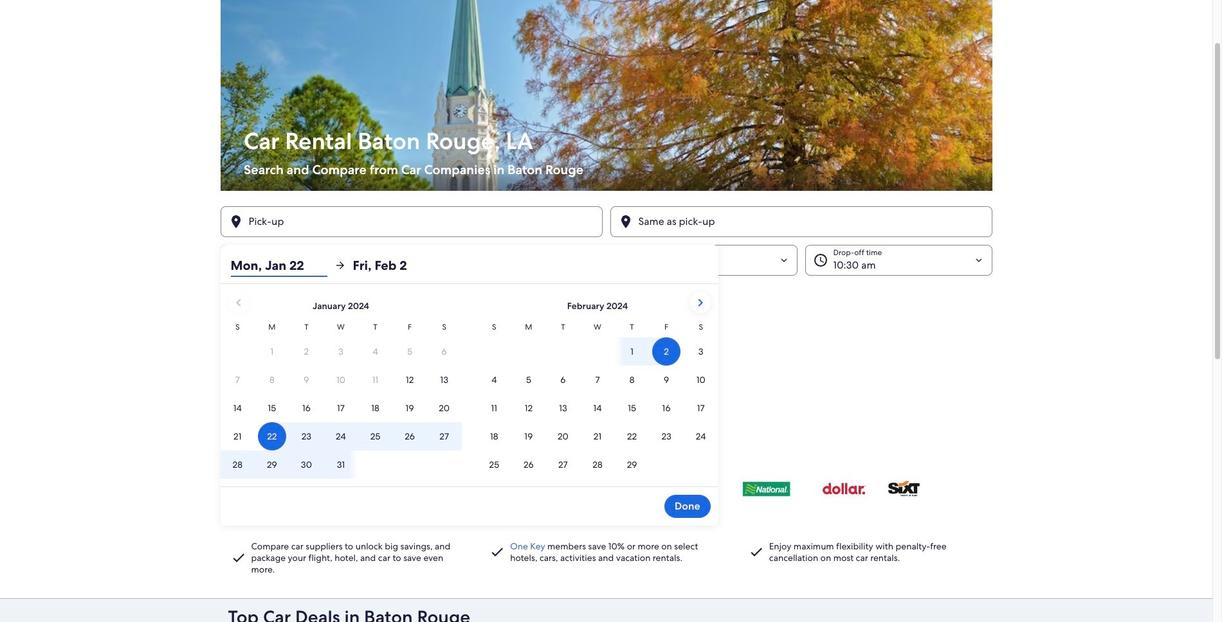 Task type: vqa. For each thing, say whether or not it's contained in the screenshot.
car suppliers logo
yes



Task type: locate. For each thing, give the bounding box(es) containing it.
previous month image
[[231, 295, 246, 311]]



Task type: describe. For each thing, give the bounding box(es) containing it.
breadcrumbs region
[[0, 0, 1213, 599]]

next month image
[[693, 295, 708, 311]]

car suppliers logo image
[[228, 465, 985, 512]]



